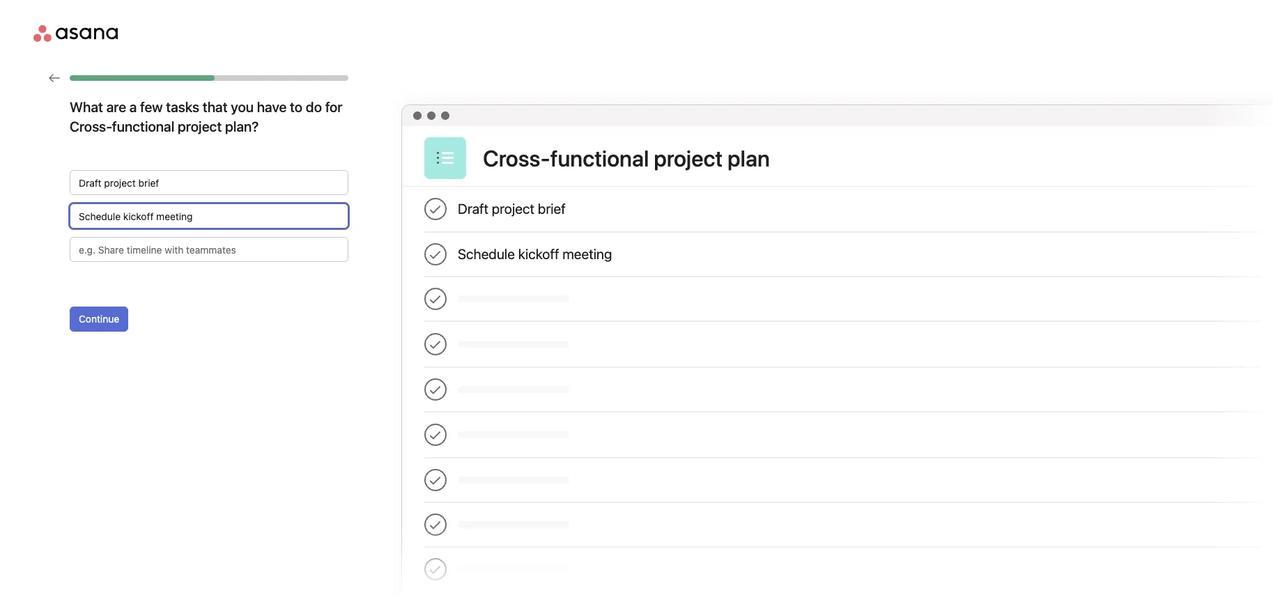 Task type: locate. For each thing, give the bounding box(es) containing it.
functional up the brief
[[550, 145, 649, 171]]

0 vertical spatial functional
[[112, 118, 175, 135]]

project
[[492, 201, 535, 217]]

to
[[290, 99, 303, 115]]

1 vertical spatial cross-
[[483, 145, 550, 171]]

1 vertical spatial row
[[424, 411, 1273, 413]]

schedule
[[458, 246, 515, 262]]

0 horizontal spatial functional
[[112, 118, 175, 135]]

functional down few
[[112, 118, 175, 135]]

0 vertical spatial row
[[424, 321, 1273, 322]]

0 vertical spatial cross-
[[70, 118, 112, 135]]

schedule kickoff meeting cell
[[424, 233, 1273, 276]]

4 cell from the top
[[424, 413, 1273, 457]]

cross- down what
[[70, 118, 112, 135]]

continue
[[79, 313, 119, 325]]

cross- up project
[[483, 145, 550, 171]]

kickoff
[[518, 246, 559, 262]]

cross-
[[70, 118, 112, 135], [483, 145, 550, 171]]

cross-functional project plan
[[483, 145, 770, 171]]

table
[[402, 187, 1273, 595]]

tasks
[[166, 99, 199, 115]]

6 cell from the top
[[424, 503, 1273, 546]]

you
[[231, 99, 254, 115]]

schedule kickoff meeting
[[458, 246, 612, 262]]

do
[[306, 99, 322, 115]]

2 vertical spatial row
[[424, 591, 1273, 595]]

cell
[[424, 277, 1273, 321], [424, 322, 1273, 367], [424, 368, 1273, 411], [424, 413, 1273, 457], [424, 459, 1273, 502], [424, 503, 1273, 546], [424, 548, 1273, 591]]

table containing draft project brief
[[402, 187, 1273, 595]]

row
[[424, 321, 1273, 322], [424, 411, 1273, 413], [424, 591, 1273, 595]]

functional
[[112, 118, 175, 135], [550, 145, 649, 171]]

0 horizontal spatial cross-
[[70, 118, 112, 135]]

2 row from the top
[[424, 411, 1273, 413]]

1 horizontal spatial functional
[[550, 145, 649, 171]]

draft project brief
[[458, 201, 566, 217]]

brief
[[538, 201, 566, 217]]

1 vertical spatial functional
[[550, 145, 649, 171]]



Task type: vqa. For each thing, say whether or not it's contained in the screenshot.
CONTINUE button
yes



Task type: describe. For each thing, give the bounding box(es) containing it.
what are a few tasks that you have to do for cross-functional project plan? element
[[70, 170, 348, 262]]

3 cell from the top
[[424, 368, 1273, 411]]

e.g. Share timeline with teammates text field
[[70, 237, 348, 262]]

1 horizontal spatial cross-
[[483, 145, 550, 171]]

for
[[325, 99, 343, 115]]

are
[[106, 99, 126, 115]]

e.g. Schedule kickoff meeting text field
[[70, 204, 348, 229]]

go back image
[[49, 72, 60, 84]]

that
[[203, 99, 228, 115]]

cross- inside what are a few tasks that you have to do for cross-functional project plan?
[[70, 118, 112, 135]]

3 row from the top
[[424, 591, 1273, 595]]

functional inside what are a few tasks that you have to do for cross-functional project plan?
[[112, 118, 175, 135]]

e.g. Draft project brief text field
[[70, 170, 348, 195]]

what
[[70, 99, 103, 115]]

have
[[257, 99, 287, 115]]

draft
[[458, 201, 489, 217]]

1 cell from the top
[[424, 277, 1273, 321]]

what are a few tasks that you have to do for cross-functional project plan?
[[70, 99, 343, 135]]

1 row from the top
[[424, 321, 1273, 322]]

2 cell from the top
[[424, 322, 1273, 367]]

a
[[129, 99, 137, 115]]

project plan?
[[178, 118, 259, 135]]

few
[[140, 99, 163, 115]]

draft project brief cell
[[424, 187, 1273, 231]]

listmulticoloricon image
[[437, 150, 454, 167]]

continue button
[[70, 307, 128, 332]]

project plan
[[654, 145, 770, 171]]

asana image
[[33, 25, 118, 42]]

7 cell from the top
[[424, 548, 1273, 591]]

meeting
[[563, 246, 612, 262]]

5 cell from the top
[[424, 459, 1273, 502]]



